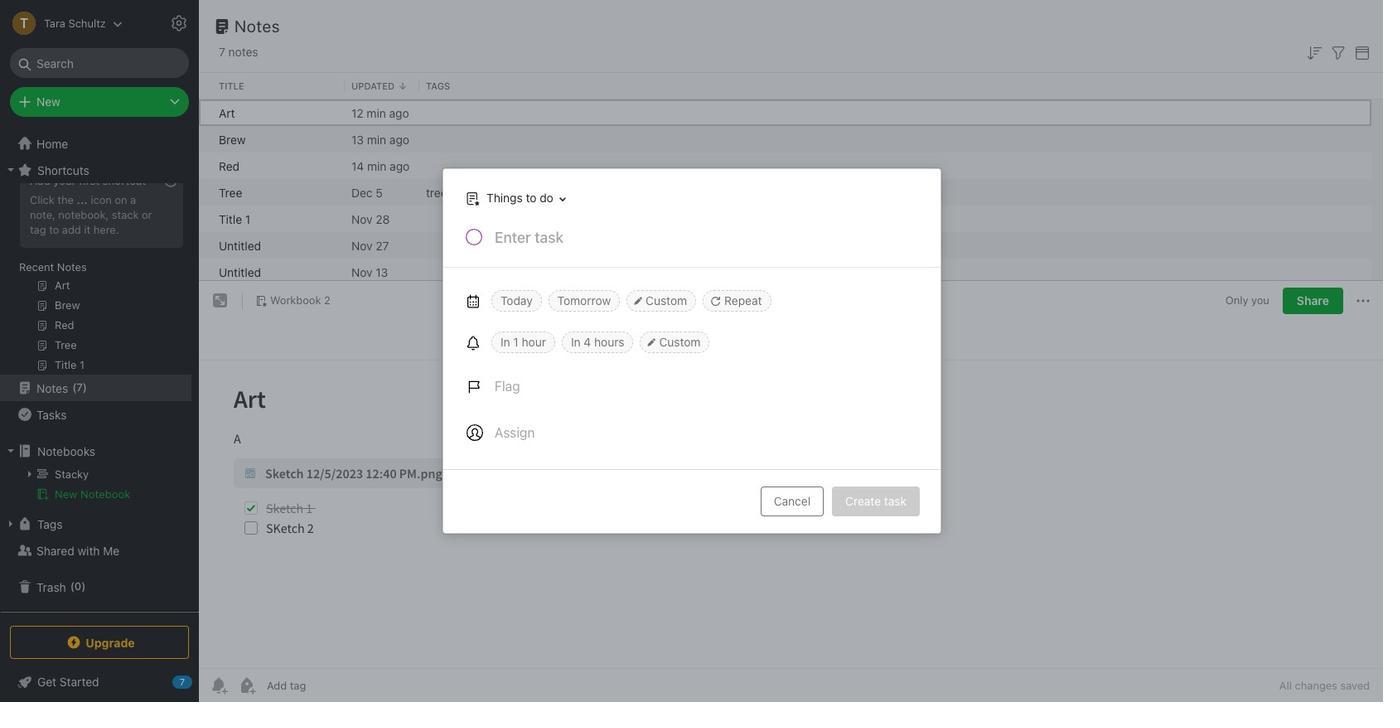 Task type: describe. For each thing, give the bounding box(es) containing it.
today button
[[491, 290, 541, 312]]

expand notebooks image
[[4, 444, 17, 458]]

click
[[30, 193, 55, 206]]

new notebook group
[[0, 464, 191, 511]]

custom for tomorrow
[[645, 293, 687, 307]]

you
[[1252, 293, 1270, 307]]

today
[[500, 293, 532, 307]]

expand tags image
[[4, 517, 17, 530]]

in for in 1 hour
[[500, 335, 510, 349]]

hours
[[594, 335, 624, 349]]

shortcuts button
[[0, 157, 191, 183]]

0 vertical spatial 7
[[219, 45, 225, 59]]

untitled for nov 27
[[219, 238, 261, 252]]

notebook
[[80, 487, 131, 501]]

nov for nov 27
[[351, 238, 373, 252]]

add your first shortcut
[[30, 174, 146, 187]]

notes inside group
[[57, 260, 87, 274]]

things to do
[[486, 191, 553, 205]]

28
[[376, 212, 390, 226]]

tasks button
[[0, 401, 191, 428]]

your
[[53, 174, 76, 187]]

new notebook button
[[0, 484, 191, 504]]

a
[[130, 193, 136, 206]]

add
[[30, 174, 50, 187]]

share button
[[1283, 287, 1344, 314]]

share
[[1297, 293, 1329, 307]]

5
[[376, 185, 383, 199]]

to inside icon on a note, notebook, stack or tag to add it here.
[[49, 223, 59, 236]]

...
[[77, 193, 88, 206]]

nov for nov 28
[[351, 212, 373, 226]]

cancel
[[773, 494, 810, 508]]

Search text field
[[22, 48, 177, 78]]

0 horizontal spatial 13
[[351, 132, 364, 146]]

min for 14
[[367, 159, 387, 173]]

do
[[539, 191, 553, 205]]

tags inside button
[[37, 517, 63, 531]]

add
[[62, 223, 81, 236]]

Go to note or move task field
[[457, 186, 571, 211]]

notes for notes
[[235, 17, 280, 36]]

title for title
[[219, 80, 244, 91]]

workbook 2
[[270, 294, 331, 307]]

7 inside "notes ( 7 )"
[[77, 381, 83, 394]]

shared with me
[[36, 543, 120, 557]]

trash
[[36, 580, 66, 594]]

nov for nov 13
[[351, 265, 373, 279]]

Note Editor text field
[[199, 360, 1383, 668]]

custom for in 4 hours
[[659, 335, 700, 349]]

custom button for tomorrow
[[626, 290, 696, 312]]

click the ...
[[30, 193, 88, 206]]

tree
[[219, 185, 242, 199]]

7 notes
[[219, 45, 258, 59]]

notes for notes ( 7 )
[[36, 381, 68, 395]]

notes
[[228, 45, 258, 59]]

4
[[583, 335, 591, 349]]

create task button
[[832, 487, 920, 516]]

changes
[[1295, 679, 1338, 692]]

settings image
[[169, 13, 189, 33]]

shared
[[36, 543, 74, 557]]

note,
[[30, 208, 55, 221]]

1 horizontal spatial tags
[[426, 80, 450, 91]]

1 things to do button from the left
[[457, 186, 571, 211]]

new notebook
[[55, 487, 131, 501]]

things
[[486, 191, 522, 205]]

cancel button
[[760, 487, 824, 516]]

repeat
[[724, 293, 762, 307]]

saved
[[1341, 679, 1370, 692]]

in 4 hours button
[[561, 332, 633, 353]]

flag button
[[456, 366, 530, 406]]

add tag image
[[237, 675, 257, 695]]

row group containing title
[[199, 73, 1383, 99]]

art
[[219, 106, 235, 120]]

me
[[103, 543, 120, 557]]

assign
[[494, 425, 534, 440]]

title for title 1
[[219, 212, 242, 226]]

nov 27
[[351, 238, 389, 252]]

to inside button
[[525, 191, 536, 205]]

assign button
[[456, 413, 544, 453]]

icon
[[91, 193, 112, 206]]

trash ( 0 )
[[36, 580, 86, 594]]

tomorrow
[[557, 293, 611, 307]]

recent
[[19, 260, 54, 274]]

notebook,
[[58, 208, 109, 221]]

updated
[[351, 80, 395, 91]]

Enter task text field
[[493, 227, 920, 255]]

2
[[324, 294, 331, 307]]

tags button
[[0, 511, 191, 537]]

shortcut
[[102, 174, 146, 187]]

it
[[84, 223, 90, 236]]

custom button for in 4 hours
[[640, 332, 709, 353]]

add a reminder image
[[209, 675, 229, 695]]

( for trash
[[70, 580, 74, 593]]

red
[[219, 159, 240, 173]]

stack
[[112, 208, 139, 221]]

dec 5
[[351, 185, 383, 199]]

tree
[[426, 185, 447, 199]]

12 min ago
[[351, 106, 409, 120]]



Task type: locate. For each thing, give the bounding box(es) containing it.
1 horizontal spatial in
[[571, 335, 580, 349]]

custom
[[645, 293, 687, 307], [659, 335, 700, 349]]

in for in 4 hours
[[571, 335, 580, 349]]

custom button down enter task text box
[[626, 290, 696, 312]]

1 vertical spatial 1
[[513, 335, 518, 349]]

14 min ago
[[351, 159, 410, 173]]

0 vertical spatial custom
[[645, 293, 687, 307]]

tree containing home
[[0, 130, 199, 611]]

title up art
[[219, 80, 244, 91]]

shared with me link
[[0, 537, 191, 564]]

new up home
[[36, 94, 60, 109]]

1 nov from the top
[[351, 212, 373, 226]]

2 untitled from the top
[[219, 265, 261, 279]]

(
[[72, 381, 77, 394], [70, 580, 74, 593]]

new inside button
[[55, 487, 77, 501]]

0 vertical spatial ago
[[389, 106, 409, 120]]

or
[[142, 208, 152, 221]]

1 vertical spatial )
[[81, 580, 86, 593]]

0 vertical spatial (
[[72, 381, 77, 394]]

1 horizontal spatial to
[[525, 191, 536, 205]]

) inside "notes ( 7 )"
[[83, 381, 87, 394]]

1 down brew
[[245, 212, 250, 226]]

to
[[525, 191, 536, 205], [49, 223, 59, 236]]

2 row group from the top
[[199, 99, 1372, 285]]

( for notes
[[72, 381, 77, 394]]

)
[[83, 381, 87, 394], [81, 580, 86, 593]]

2 nov from the top
[[351, 238, 373, 252]]

2 things to do button from the left
[[461, 186, 571, 211]]

shortcuts
[[37, 163, 89, 177]]

ago for 12 min ago
[[389, 106, 409, 120]]

group
[[0, 159, 191, 381]]

1 vertical spatial nov
[[351, 238, 373, 252]]

all
[[1280, 679, 1292, 692]]

1 title from the top
[[219, 80, 244, 91]]

tags up 'shared'
[[37, 517, 63, 531]]

1 row group from the top
[[199, 73, 1383, 99]]

0 vertical spatial min
[[367, 106, 386, 120]]

in left 4
[[571, 335, 580, 349]]

min right 14
[[367, 159, 387, 173]]

0 vertical spatial notes
[[235, 17, 280, 36]]

workbook 2 button
[[249, 289, 336, 312]]

group containing add your first shortcut
[[0, 159, 191, 381]]

new left "notebook"
[[55, 487, 77, 501]]

first
[[79, 174, 100, 187]]

arrow image
[[23, 467, 36, 481]]

tree
[[0, 130, 199, 611]]

untitled
[[219, 238, 261, 252], [219, 265, 261, 279]]

) inside trash ( 0 )
[[81, 580, 86, 593]]

13 down 27
[[376, 265, 388, 279]]

brew
[[219, 132, 246, 146]]

row group
[[199, 73, 1383, 99], [199, 99, 1372, 285]]

to left do
[[525, 191, 536, 205]]

with
[[77, 543, 100, 557]]

1 vertical spatial custom button
[[640, 332, 709, 353]]

2 min from the top
[[367, 132, 386, 146]]

1 vertical spatial ago
[[389, 132, 409, 146]]

only you
[[1226, 293, 1270, 307]]

in inside button
[[500, 335, 510, 349]]

None search field
[[22, 48, 177, 78]]

icon on a note, notebook, stack or tag to add it here.
[[30, 193, 152, 236]]

7 left notes
[[219, 45, 225, 59]]

expand note image
[[211, 291, 230, 311]]

2 vertical spatial ago
[[390, 159, 410, 173]]

0 horizontal spatial tags
[[37, 517, 63, 531]]

tags right updated at the top
[[426, 80, 450, 91]]

27
[[376, 238, 389, 252]]

title 1
[[219, 212, 250, 226]]

notes ( 7 )
[[36, 381, 87, 395]]

home link
[[0, 130, 199, 157]]

2 vertical spatial nov
[[351, 265, 373, 279]]

tasks
[[36, 407, 67, 421]]

ago up 13 min ago
[[389, 106, 409, 120]]

12
[[351, 106, 364, 120]]

( inside "notes ( 7 )"
[[72, 381, 77, 394]]

flag
[[494, 379, 520, 394]]

custom left repeat button
[[645, 293, 687, 307]]

0 horizontal spatial in
[[500, 335, 510, 349]]

) up the tasks "button" at the bottom left
[[83, 381, 87, 394]]

ago for 14 min ago
[[390, 159, 410, 173]]

7
[[219, 45, 225, 59], [77, 381, 83, 394]]

1 vertical spatial tags
[[37, 517, 63, 531]]

3 min from the top
[[367, 159, 387, 173]]

notebooks link
[[0, 438, 191, 464]]

13
[[351, 132, 364, 146], [376, 265, 388, 279]]

title down tree
[[219, 212, 242, 226]]

1 horizontal spatial 1
[[513, 335, 518, 349]]

new for new notebook
[[55, 487, 77, 501]]

( up the tasks "button" at the bottom left
[[72, 381, 77, 394]]

) for notes
[[83, 381, 87, 394]]

3 nov from the top
[[351, 265, 373, 279]]

1 vertical spatial new
[[55, 487, 77, 501]]

create
[[845, 494, 881, 508]]

repeat button
[[703, 290, 771, 312]]

untitled down title 1
[[219, 238, 261, 252]]

note window element
[[199, 281, 1383, 702]]

in 4 hours
[[571, 335, 624, 349]]

1 inside button
[[513, 335, 518, 349]]

1 vertical spatial custom
[[659, 335, 700, 349]]

0 vertical spatial tags
[[426, 80, 450, 91]]

nov down nov 27
[[351, 265, 373, 279]]

row group containing art
[[199, 99, 1372, 285]]

2 vertical spatial min
[[367, 159, 387, 173]]

1 inside row group
[[245, 212, 250, 226]]

things to do button
[[457, 186, 571, 211], [461, 186, 571, 211]]

notes
[[235, 17, 280, 36], [57, 260, 87, 274], [36, 381, 68, 395]]

0 vertical spatial custom button
[[626, 290, 696, 312]]

in 1 hour
[[500, 335, 546, 349]]

tag
[[30, 223, 46, 236]]

min for 12
[[367, 106, 386, 120]]

1 for in
[[513, 335, 518, 349]]

in inside button
[[571, 335, 580, 349]]

1 vertical spatial 7
[[77, 381, 83, 394]]

to right tag
[[49, 223, 59, 236]]

2 title from the top
[[219, 212, 242, 226]]

new inside popup button
[[36, 94, 60, 109]]

1 horizontal spatial 13
[[376, 265, 388, 279]]

0 vertical spatial to
[[525, 191, 536, 205]]

home
[[36, 136, 68, 150]]

ago up 14 min ago
[[389, 132, 409, 146]]

2 in from the left
[[571, 335, 580, 349]]

1 vertical spatial 13
[[376, 265, 388, 279]]

) for trash
[[81, 580, 86, 593]]

nov left 27
[[351, 238, 373, 252]]

14
[[351, 159, 364, 173]]

1 vertical spatial (
[[70, 580, 74, 593]]

the
[[57, 193, 74, 206]]

1 for title
[[245, 212, 250, 226]]

hour
[[521, 335, 546, 349]]

ago for 13 min ago
[[389, 132, 409, 146]]

1 untitled from the top
[[219, 238, 261, 252]]

1 vertical spatial notes
[[57, 260, 87, 274]]

2 vertical spatial notes
[[36, 381, 68, 395]]

0 vertical spatial new
[[36, 94, 60, 109]]

on
[[115, 193, 127, 206]]

1 vertical spatial min
[[367, 132, 386, 146]]

( inside trash ( 0 )
[[70, 580, 74, 593]]

custom button
[[626, 290, 696, 312], [640, 332, 709, 353]]

in left hour
[[500, 335, 510, 349]]

tomorrow button
[[548, 290, 620, 312]]

( right trash
[[70, 580, 74, 593]]

only
[[1226, 293, 1249, 307]]

0 horizontal spatial 1
[[245, 212, 250, 226]]

nov 13
[[351, 265, 388, 279]]

1 vertical spatial to
[[49, 223, 59, 236]]

min down 12 min ago
[[367, 132, 386, 146]]

nov 28
[[351, 212, 390, 226]]

1
[[245, 212, 250, 226], [513, 335, 518, 349]]

notes up notes
[[235, 17, 280, 36]]

ago down 13 min ago
[[390, 159, 410, 173]]

0
[[74, 580, 81, 593]]

all changes saved
[[1280, 679, 1370, 692]]

notes right "recent"
[[57, 260, 87, 274]]

0 vertical spatial )
[[83, 381, 87, 394]]

0 vertical spatial title
[[219, 80, 244, 91]]

upgrade button
[[10, 626, 189, 659]]

0 vertical spatial untitled
[[219, 238, 261, 252]]

0 horizontal spatial to
[[49, 223, 59, 236]]

1 in from the left
[[500, 335, 510, 349]]

untitled for nov 13
[[219, 265, 261, 279]]

in 1 hour button
[[491, 332, 555, 353]]

0 horizontal spatial 7
[[77, 381, 83, 394]]

min right the '12'
[[367, 106, 386, 120]]

new for new
[[36, 94, 60, 109]]

7 up the tasks "button" at the bottom left
[[77, 381, 83, 394]]

untitled up expand note icon
[[219, 265, 261, 279]]

custom right hours
[[659, 335, 700, 349]]

dec
[[351, 185, 373, 199]]

min for 13
[[367, 132, 386, 146]]

nov
[[351, 212, 373, 226], [351, 238, 373, 252], [351, 265, 373, 279]]

13 min ago
[[351, 132, 409, 146]]

0 vertical spatial 1
[[245, 212, 250, 226]]

new button
[[10, 87, 189, 117]]

custom button right hours
[[640, 332, 709, 353]]

0 vertical spatial 13
[[351, 132, 364, 146]]

1 horizontal spatial 7
[[219, 45, 225, 59]]

recent notes
[[19, 260, 87, 274]]

new
[[36, 94, 60, 109], [55, 487, 77, 501]]

1 vertical spatial untitled
[[219, 265, 261, 279]]

13 up 14
[[351, 132, 364, 146]]

1 left hour
[[513, 335, 518, 349]]

task
[[884, 494, 906, 508]]

min
[[367, 106, 386, 120], [367, 132, 386, 146], [367, 159, 387, 173]]

nov left 28
[[351, 212, 373, 226]]

create task
[[845, 494, 906, 508]]

1 vertical spatial title
[[219, 212, 242, 226]]

workbook
[[270, 294, 321, 307]]

notes up tasks
[[36, 381, 68, 395]]

1 min from the top
[[367, 106, 386, 120]]

0 vertical spatial nov
[[351, 212, 373, 226]]

here.
[[93, 223, 119, 236]]

) right trash
[[81, 580, 86, 593]]

notes inside "notes ( 7 )"
[[36, 381, 68, 395]]



Task type: vqa. For each thing, say whether or not it's contained in the screenshot.
outline in field
no



